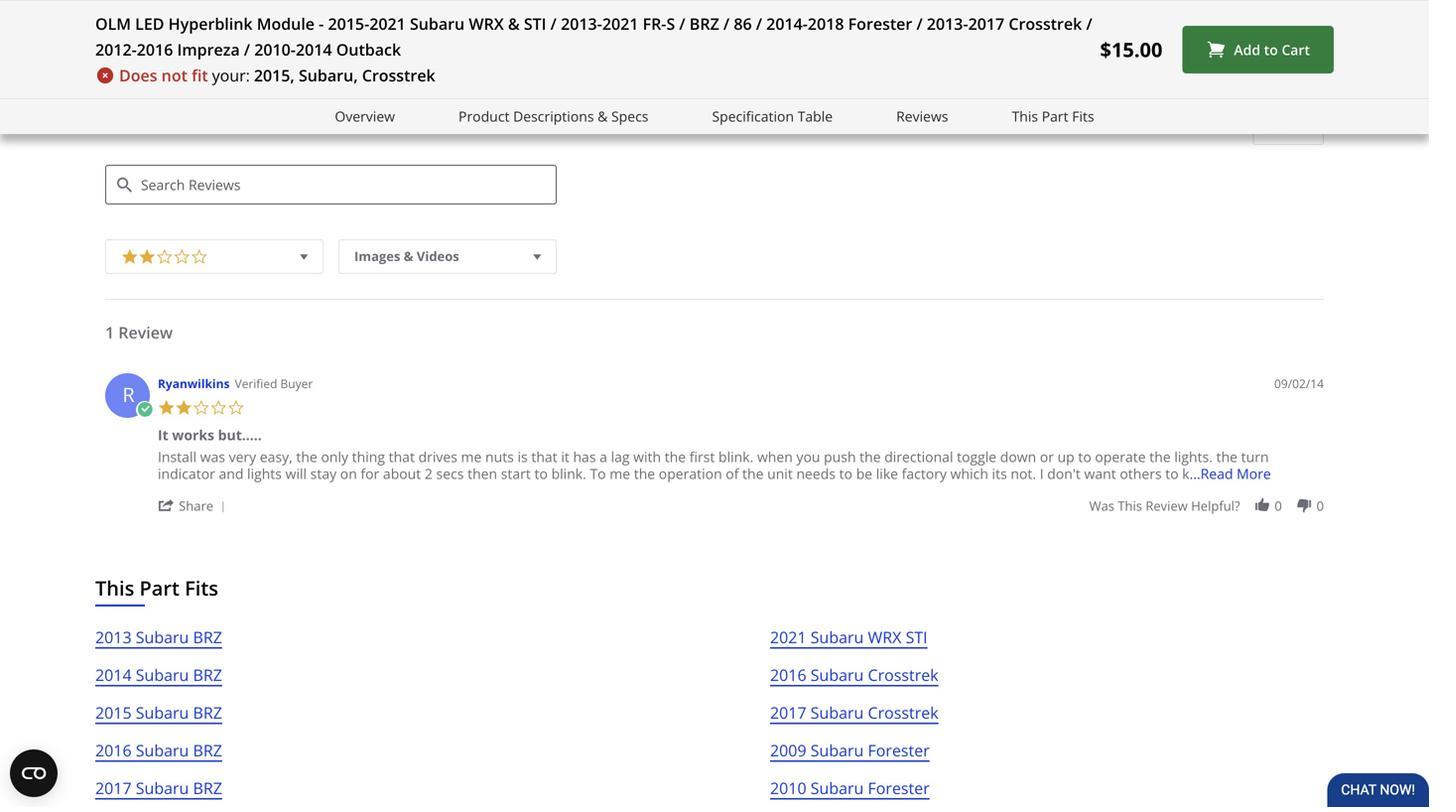 Task type: vqa. For each thing, say whether or not it's contained in the screenshot.
the a subaru BRZ Thumbnail Image
no



Task type: locate. For each thing, give the bounding box(es) containing it.
this
[[1012, 107, 1038, 126], [95, 574, 134, 602]]

fits inside 'link'
[[1072, 107, 1095, 126]]

share image
[[158, 497, 175, 514]]

it
[[158, 426, 168, 444]]

...read more
[[1190, 464, 1271, 483]]

0 horizontal spatial sti
[[524, 13, 547, 34]]

down triangle image left images
[[295, 246, 313, 267]]

brz down 2014 subaru brz link
[[193, 702, 222, 723]]

a
[[600, 447, 607, 466]]

0 horizontal spatial me
[[461, 447, 482, 466]]

clear all button
[[1253, 114, 1324, 145]]

led
[[135, 13, 164, 34]]

star image
[[121, 245, 138, 266], [138, 245, 156, 266], [158, 399, 175, 417], [175, 399, 193, 417]]

1 horizontal spatial that
[[531, 447, 558, 466]]

2021 inside 2021 subaru wrx sti link
[[770, 627, 807, 648]]

the left k
[[1150, 447, 1171, 466]]

2009 subaru forester link
[[770, 738, 930, 776]]

to
[[1264, 40, 1278, 59], [1078, 447, 1092, 466], [535, 464, 548, 483], [839, 464, 853, 483], [1166, 464, 1179, 483]]

0 vertical spatial wrx
[[469, 13, 504, 34]]

1 horizontal spatial blink.
[[719, 447, 754, 466]]

down triangle image
[[295, 246, 313, 267], [529, 246, 546, 267]]

sti up product descriptions & specs
[[524, 13, 547, 34]]

operation
[[659, 464, 722, 483]]

$15.00
[[1100, 36, 1163, 63]]

brz down 2015 subaru brz link
[[193, 740, 222, 761]]

4.5 star rating element
[[581, 0, 640, 4]]

blink.
[[719, 447, 754, 466], [552, 464, 587, 483]]

0 horizontal spatial part
[[139, 574, 180, 602]]

2017
[[968, 13, 1005, 34], [770, 702, 807, 723], [95, 778, 132, 799]]

0 vertical spatial sti
[[524, 13, 547, 34]]

2 vertical spatial &
[[404, 247, 413, 265]]

1 vertical spatial fits
[[185, 574, 218, 602]]

0 horizontal spatial 2014
[[95, 664, 132, 686]]

1 vertical spatial 2014
[[95, 664, 132, 686]]

brz for 2016 subaru brz
[[193, 740, 222, 761]]

2 horizontal spatial 2017
[[968, 13, 1005, 34]]

0 vertical spatial fits
[[1072, 107, 1095, 126]]

0 vertical spatial 2014
[[296, 39, 332, 60]]

subaru,
[[299, 65, 358, 86]]

2 down triangle image from the left
[[529, 246, 546, 267]]

only
[[321, 447, 348, 466]]

images & videos element
[[339, 239, 557, 274]]

down triangle image right videos
[[529, 246, 546, 267]]

indicator
[[158, 464, 215, 483]]

0 right vote up review by ryanwilkins on  2 sep 2014 image
[[1275, 497, 1282, 515]]

1 horizontal spatial 2017
[[770, 702, 807, 723]]

2021 down 4.5 star rating element
[[602, 13, 639, 34]]

thing
[[352, 447, 385, 466]]

questions
[[183, 58, 259, 77]]

sti up "2016 subaru crosstrek"
[[906, 627, 928, 648]]

subaru inside 2021 subaru wrx sti link
[[811, 627, 864, 648]]

sti inside 2021 subaru wrx sti link
[[906, 627, 928, 648]]

0 horizontal spatial &
[[404, 247, 413, 265]]

k
[[1183, 464, 1190, 483]]

0 vertical spatial part
[[1042, 107, 1069, 126]]

product
[[459, 107, 510, 126]]

0 vertical spatial &
[[508, 13, 520, 34]]

helpful?
[[1191, 497, 1240, 515]]

to right the up
[[1078, 447, 1092, 466]]

2 horizontal spatial 2021
[[770, 627, 807, 648]]

0 horizontal spatial wrx
[[469, 13, 504, 34]]

the left turn
[[1217, 447, 1238, 466]]

review
[[1146, 497, 1188, 515]]

subaru inside 2009 subaru forester link
[[811, 740, 864, 761]]

0 horizontal spatial this
[[95, 574, 134, 602]]

2014 down 2013
[[95, 664, 132, 686]]

unit
[[767, 464, 793, 483]]

forester for 2010 subaru forester
[[868, 778, 930, 799]]

1 horizontal spatial 0
[[1317, 497, 1324, 515]]

rating element
[[105, 239, 324, 274]]

blink. right first
[[719, 447, 754, 466]]

to right add
[[1264, 40, 1278, 59]]

subaru down 2021 subaru wrx sti link
[[811, 664, 864, 686]]

brz for 2015 subaru brz
[[193, 702, 222, 723]]

1 vertical spatial forester
[[868, 740, 930, 761]]

ryanwilkins
[[158, 375, 230, 392]]

subaru up 2014 subaru brz
[[136, 627, 189, 648]]

forester down 2009 subaru forester link
[[868, 778, 930, 799]]

2 horizontal spatial 2016
[[770, 664, 807, 686]]

then
[[468, 464, 497, 483]]

forester down 2017 subaru crosstrek link
[[868, 740, 930, 761]]

brz up 2014 subaru brz
[[193, 627, 222, 648]]

subaru right 2015- at the left
[[410, 13, 465, 34]]

subaru inside 2015 subaru brz link
[[136, 702, 189, 723]]

reviews
[[897, 107, 949, 126], [149, 111, 211, 133]]

empty star image
[[191, 245, 208, 266], [193, 399, 210, 417], [210, 399, 227, 417]]

product descriptions & specs link
[[459, 105, 649, 128]]

1 vertical spatial 2016
[[770, 664, 807, 686]]

specification
[[712, 107, 794, 126]]

1 horizontal spatial 2021
[[602, 13, 639, 34]]

of
[[726, 464, 739, 483]]

2013- down 4.5 star rating element
[[561, 13, 602, 34]]

subaru down 2014 subaru brz link
[[136, 702, 189, 723]]

that left it
[[531, 447, 558, 466]]

2015
[[95, 702, 132, 723]]

0 horizontal spatial that
[[389, 447, 415, 466]]

&
[[508, 13, 520, 34], [598, 107, 608, 126], [404, 247, 413, 265]]

subaru inside 2016 subaru crosstrek link
[[811, 664, 864, 686]]

overview
[[335, 107, 395, 126]]

1 vertical spatial wrx
[[868, 627, 902, 648]]

star image down the magnifying glass icon
[[121, 245, 138, 266]]

2013 subaru brz link
[[95, 625, 222, 662]]

magnifying glass image
[[117, 178, 132, 193]]

share
[[179, 497, 214, 515]]

2 vertical spatial forester
[[868, 778, 930, 799]]

1 horizontal spatial down triangle image
[[529, 246, 546, 267]]

subaru for 2017 subaru brz
[[136, 778, 189, 799]]

subaru inside 2017 subaru crosstrek link
[[811, 702, 864, 723]]

subaru inside 2016 subaru brz link
[[136, 740, 189, 761]]

2021
[[369, 13, 406, 34], [602, 13, 639, 34], [770, 627, 807, 648]]

2016
[[137, 39, 173, 60], [770, 664, 807, 686], [95, 740, 132, 761]]

subaru inside 2013 subaru brz link
[[136, 627, 189, 648]]

1 horizontal spatial 2016
[[137, 39, 173, 60]]

2016 inside olm led hyperblink module - 2015-2021 subaru wrx & sti / 2013-2021 fr-s / brz / 86 / 2014-2018 forester / 2013-2017 crosstrek / 2012-2016 impreza / 2010-2014 outback
[[137, 39, 173, 60]]

empty star image
[[156, 245, 173, 266], [173, 245, 191, 266], [227, 399, 245, 417]]

2017 subaru brz link
[[95, 776, 222, 807]]

& left specs
[[598, 107, 608, 126]]

is
[[518, 447, 528, 466]]

2016 inside 2016 subaru crosstrek link
[[770, 664, 807, 686]]

wrx inside olm led hyperblink module - 2015-2021 subaru wrx & sti / 2013-2021 fr-s / brz / 86 / 2014-2018 forester / 2013-2017 crosstrek / 2012-2016 impreza / 2010-2014 outback
[[469, 13, 504, 34]]

1 horizontal spatial this
[[1012, 107, 1038, 126]]

2016 down '2015'
[[95, 740, 132, 761]]

subaru inside 2010 subaru forester link
[[811, 778, 864, 799]]

wrx up "2016 subaru crosstrek"
[[868, 627, 902, 648]]

its
[[992, 464, 1007, 483]]

the
[[296, 447, 317, 466], [665, 447, 686, 466], [860, 447, 881, 466], [1150, 447, 1171, 466], [1217, 447, 1238, 466], [634, 464, 655, 483], [743, 464, 764, 483]]

2009
[[770, 740, 807, 761]]

start
[[501, 464, 531, 483]]

subaru down 2013 subaru brz link
[[136, 664, 189, 686]]

brz right s
[[690, 13, 719, 34]]

1 horizontal spatial &
[[508, 13, 520, 34]]

subaru down 2009 subaru forester link
[[811, 778, 864, 799]]

1 horizontal spatial reviews
[[897, 107, 949, 126]]

subaru down 2015 subaru brz link
[[136, 740, 189, 761]]

filter
[[105, 111, 145, 133]]

1 vertical spatial this
[[95, 574, 134, 602]]

the left only
[[296, 447, 317, 466]]

specs
[[611, 107, 649, 126]]

subaru for 2015 subaru brz
[[136, 702, 189, 723]]

your:
[[212, 65, 250, 86]]

1 horizontal spatial part
[[1042, 107, 1069, 126]]

& up product
[[508, 13, 520, 34]]

2021 up "2016 subaru crosstrek"
[[770, 627, 807, 648]]

first
[[690, 447, 715, 466]]

2016 for 2016 subaru crosstrek
[[770, 664, 807, 686]]

1 horizontal spatial sti
[[906, 627, 928, 648]]

group
[[1090, 497, 1324, 515]]

2 vertical spatial 2016
[[95, 740, 132, 761]]

crosstrek up this part fits 'link'
[[1009, 13, 1082, 34]]

2013- up reviews link
[[927, 13, 968, 34]]

1 vertical spatial 2017
[[770, 702, 807, 723]]

2016 subaru brz link
[[95, 738, 222, 776]]

forester right 2018
[[848, 13, 913, 34]]

1 horizontal spatial wrx
[[868, 627, 902, 648]]

drives
[[418, 447, 458, 466]]

subaru down 2016 subaru crosstrek link
[[811, 702, 864, 723]]

subaru inside 2017 subaru brz link
[[136, 778, 189, 799]]

when
[[757, 447, 793, 466]]

1 horizontal spatial 2014
[[296, 39, 332, 60]]

forester inside olm led hyperblink module - 2015-2021 subaru wrx & sti / 2013-2021 fr-s / brz / 86 / 2014-2018 forester / 2013-2017 crosstrek / 2012-2016 impreza / 2010-2014 outback
[[848, 13, 913, 34]]

0 horizontal spatial down triangle image
[[295, 246, 313, 267]]

2021 up the outback
[[369, 13, 406, 34]]

forester inside 2009 subaru forester link
[[868, 740, 930, 761]]

it works but.....
[[158, 426, 262, 444]]

subaru down 2017 subaru crosstrek link
[[811, 740, 864, 761]]

the right of
[[743, 464, 764, 483]]

forester inside 2010 subaru forester link
[[868, 778, 930, 799]]

1 vertical spatial sti
[[906, 627, 928, 648]]

1 horizontal spatial fits
[[1072, 107, 1095, 126]]

0 vertical spatial this
[[1012, 107, 1038, 126]]

star image right circle checkmark icon
[[158, 399, 175, 417]]

1 vertical spatial part
[[139, 574, 180, 602]]

1 horizontal spatial 2013-
[[927, 13, 968, 34]]

2016 down led
[[137, 39, 173, 60]]

2014 down -
[[296, 39, 332, 60]]

2015-
[[328, 13, 369, 34]]

crosstrek
[[1009, 13, 1082, 34], [362, 65, 435, 86], [868, 664, 939, 686], [868, 702, 939, 723]]

fits
[[1072, 107, 1095, 126], [185, 574, 218, 602]]

that
[[389, 447, 415, 466], [531, 447, 558, 466]]

1 2013- from the left
[[561, 13, 602, 34]]

crosstrek up 2017 subaru crosstrek
[[868, 664, 939, 686]]

that left 2
[[389, 447, 415, 466]]

Images & Videos Filter field
[[339, 239, 557, 274]]

brz down 2013 subaru brz link
[[193, 664, 222, 686]]

blink. left to
[[552, 464, 587, 483]]

1 horizontal spatial this part fits
[[1012, 107, 1095, 126]]

1 down triangle image from the left
[[295, 246, 313, 267]]

subaru down 2016 subaru brz link
[[136, 778, 189, 799]]

2018
[[808, 13, 844, 34]]

review
[[118, 322, 173, 343]]

the right lag
[[634, 464, 655, 483]]

brz down 2016 subaru brz link
[[193, 778, 222, 799]]

videos
[[417, 247, 459, 265]]

images & videos
[[354, 247, 459, 265]]

me left nuts
[[461, 447, 482, 466]]

sti
[[524, 13, 547, 34], [906, 627, 928, 648]]

0 vertical spatial 2017
[[968, 13, 1005, 34]]

subaru
[[410, 13, 465, 34], [136, 627, 189, 648], [811, 627, 864, 648], [136, 664, 189, 686], [811, 664, 864, 686], [136, 702, 189, 723], [811, 702, 864, 723], [136, 740, 189, 761], [811, 740, 864, 761], [136, 778, 189, 799], [811, 778, 864, 799]]

it works but..... heading
[[158, 426, 262, 448]]

filter reviews
[[105, 111, 211, 133]]

wrx
[[469, 13, 504, 34], [868, 627, 902, 648]]

others
[[1120, 464, 1162, 483]]

with
[[633, 447, 661, 466]]

2016 inside 2016 subaru brz link
[[95, 740, 132, 761]]

tab list
[[105, 58, 277, 89]]

0 horizontal spatial blink.
[[552, 464, 587, 483]]

0 vertical spatial forester
[[848, 13, 913, 34]]

review date 09/02/14 element
[[1275, 375, 1324, 392]]

subaru for 2021 subaru wrx sti
[[811, 627, 864, 648]]

2 horizontal spatial &
[[598, 107, 608, 126]]

brz for 2014 subaru brz
[[193, 664, 222, 686]]

0 horizontal spatial 2017
[[95, 778, 132, 799]]

2016 down 2021 subaru wrx sti link
[[770, 664, 807, 686]]

0 right vote down review by ryanwilkins on  2 sep 2014 'icon'
[[1317, 497, 1324, 515]]

secs
[[436, 464, 464, 483]]

more
[[1237, 464, 1271, 483]]

0 horizontal spatial reviews
[[149, 111, 211, 133]]

vote up review by ryanwilkins on  2 sep 2014 image
[[1254, 497, 1271, 514]]

crosstrek down 2016 subaru crosstrek link
[[868, 702, 939, 723]]

0 horizontal spatial this part fits
[[95, 574, 218, 602]]

2016 for 2016 subaru brz
[[95, 740, 132, 761]]

subaru for 2014 subaru brz
[[136, 664, 189, 686]]

star image up review
[[138, 245, 156, 266]]

part
[[1042, 107, 1069, 126], [139, 574, 180, 602]]

wrx up product
[[469, 13, 504, 34]]

2 2013- from the left
[[927, 13, 968, 34]]

2014 inside olm led hyperblink module - 2015-2021 subaru wrx & sti / 2013-2021 fr-s / brz / 86 / 2014-2018 forester / 2013-2017 crosstrek / 2012-2016 impreza / 2010-2014 outback
[[296, 39, 332, 60]]

be
[[856, 464, 873, 483]]

2 vertical spatial 2017
[[95, 778, 132, 799]]

subaru inside 2014 subaru brz link
[[136, 664, 189, 686]]

has
[[573, 447, 596, 466]]

1 vertical spatial this part fits
[[95, 574, 218, 602]]

& left videos
[[404, 247, 413, 265]]

1 vertical spatial &
[[598, 107, 608, 126]]

does not fit your: 2015, subaru, crosstrek
[[119, 65, 435, 86]]

2017 for crosstrek
[[770, 702, 807, 723]]

me right to
[[610, 464, 630, 483]]

subaru up "2016 subaru crosstrek"
[[811, 627, 864, 648]]

0 horizontal spatial 2016
[[95, 740, 132, 761]]

0 vertical spatial 2016
[[137, 39, 173, 60]]

2
[[425, 464, 433, 483]]

push
[[824, 447, 856, 466]]

0 horizontal spatial 0
[[1275, 497, 1282, 515]]

0 horizontal spatial 2013-
[[561, 13, 602, 34]]

/
[[551, 13, 557, 34], [679, 13, 686, 34], [724, 13, 730, 34], [756, 13, 762, 34], [917, 13, 923, 34], [1086, 13, 1093, 34], [244, 39, 250, 60]]

0
[[1275, 497, 1282, 515], [1317, 497, 1324, 515]]



Task type: describe. For each thing, give the bounding box(es) containing it.
ryanwilkins verified buyer
[[158, 375, 313, 392]]

2014 subaru brz
[[95, 664, 222, 686]]

Rating Filter field
[[105, 239, 324, 274]]

add
[[1234, 40, 1261, 59]]

...read more button
[[1190, 464, 1271, 483]]

easy,
[[260, 447, 293, 466]]

up
[[1058, 447, 1075, 466]]

open widget image
[[10, 749, 58, 797]]

needs
[[797, 464, 836, 483]]

buyer
[[280, 375, 313, 392]]

subaru for 2016 subaru crosstrek
[[811, 664, 864, 686]]

1 that from the left
[[389, 447, 415, 466]]

reviews
[[105, 58, 165, 77]]

all
[[1298, 121, 1312, 138]]

table
[[798, 107, 833, 126]]

down
[[1000, 447, 1037, 466]]

2017 inside olm led hyperblink module - 2015-2021 subaru wrx & sti / 2013-2021 fr-s / brz / 86 / 2014-2018 forester / 2013-2017 crosstrek / 2012-2016 impreza / 2010-2014 outback
[[968, 13, 1005, 34]]

or
[[1040, 447, 1054, 466]]

2010 subaru forester link
[[770, 776, 930, 807]]

2013 subaru brz
[[95, 627, 222, 648]]

part inside 'link'
[[1042, 107, 1069, 126]]

2015,
[[254, 65, 295, 86]]

this part fits link
[[1012, 105, 1095, 128]]

lights
[[247, 464, 282, 483]]

forester for 2009 subaru forester
[[868, 740, 930, 761]]

2 that from the left
[[531, 447, 558, 466]]

nuts
[[485, 447, 514, 466]]

subaru inside olm led hyperblink module - 2015-2021 subaru wrx & sti / 2013-2021 fr-s / brz / 86 / 2014-2018 forester / 2013-2017 crosstrek / 2012-2016 impreza / 2010-2014 outback
[[410, 13, 465, 34]]

2010
[[770, 778, 807, 799]]

2015 subaru brz
[[95, 702, 222, 723]]

this
[[1118, 497, 1143, 515]]

tab list containing reviews
[[105, 58, 277, 89]]

star image down ryanwilkins
[[175, 399, 193, 417]]

fr-
[[643, 13, 667, 34]]

2016 subaru crosstrek link
[[770, 662, 939, 700]]

0 horizontal spatial fits
[[185, 574, 218, 602]]

about
[[383, 464, 421, 483]]

brz for 2013 subaru brz
[[193, 627, 222, 648]]

subaru for 2013 subaru brz
[[136, 627, 189, 648]]

subaru for 2010 subaru forester
[[811, 778, 864, 799]]

descriptions
[[513, 107, 594, 126]]

verified
[[235, 375, 277, 392]]

does
[[119, 65, 157, 86]]

0 horizontal spatial 2021
[[369, 13, 406, 34]]

& inside olm led hyperblink module - 2015-2021 subaru wrx & sti / 2013-2021 fr-s / brz / 86 / 2014-2018 forester / 2013-2017 crosstrek / 2012-2016 impreza / 2010-2014 outback
[[508, 13, 520, 34]]

filter reviews heading
[[105, 111, 1324, 150]]

like
[[876, 464, 898, 483]]

& inside field
[[404, 247, 413, 265]]

1 review
[[105, 322, 173, 343]]

add to cart
[[1234, 40, 1310, 59]]

86
[[734, 13, 752, 34]]

0 vertical spatial this part fits
[[1012, 107, 1095, 126]]

reviews inside heading
[[149, 111, 211, 133]]

seperator image
[[217, 502, 229, 513]]

for
[[361, 464, 379, 483]]

cart
[[1282, 40, 1310, 59]]

2015 subaru brz link
[[95, 700, 222, 738]]

brz for 2017 subaru brz
[[193, 778, 222, 799]]

to inside button
[[1264, 40, 1278, 59]]

2017 subaru brz
[[95, 778, 222, 799]]

vote down review by ryanwilkins on  2 sep 2014 image
[[1296, 497, 1313, 514]]

2021 subaru wrx sti link
[[770, 625, 928, 662]]

down triangle image inside images & videos filter field
[[529, 246, 546, 267]]

not
[[161, 65, 188, 86]]

you
[[797, 447, 820, 466]]

brz inside olm led hyperblink module - 2015-2021 subaru wrx & sti / 2013-2021 fr-s / brz / 86 / 2014-2018 forester / 2013-2017 crosstrek / 2012-2016 impreza / 2010-2014 outback
[[690, 13, 719, 34]]

to left k
[[1166, 464, 1179, 483]]

images
[[354, 247, 400, 265]]

overview link
[[335, 105, 395, 128]]

2 0 from the left
[[1317, 497, 1324, 515]]

subaru for 2016 subaru brz
[[136, 740, 189, 761]]

to right the "is"
[[535, 464, 548, 483]]

this inside 'link'
[[1012, 107, 1038, 126]]

share button
[[158, 496, 233, 515]]

clear all
[[1265, 121, 1312, 138]]

subaru for 2009 subaru forester
[[811, 740, 864, 761]]

09/02/14
[[1275, 375, 1324, 392]]

2010 subaru forester
[[770, 778, 930, 799]]

2014 subaru brz link
[[95, 662, 222, 700]]

was
[[200, 447, 225, 466]]

Search Reviews search field
[[105, 165, 557, 205]]

reviews link
[[897, 105, 949, 128]]

lag
[[611, 447, 630, 466]]

2009 subaru forester
[[770, 740, 930, 761]]

very
[[229, 447, 256, 466]]

product descriptions & specs
[[459, 107, 649, 126]]

2010-
[[254, 39, 296, 60]]

circle checkmark image
[[136, 401, 153, 419]]

but.....
[[218, 426, 262, 444]]

to
[[590, 464, 606, 483]]

sti inside olm led hyperblink module - 2015-2021 subaru wrx & sti / 2013-2021 fr-s / brz / 86 / 2014-2018 forester / 2013-2017 crosstrek / 2012-2016 impreza / 2010-2014 outback
[[524, 13, 547, 34]]

directional
[[885, 447, 953, 466]]

specification table
[[712, 107, 833, 126]]

the left first
[[665, 447, 686, 466]]

group containing was this review helpful?
[[1090, 497, 1324, 515]]

1 0 from the left
[[1275, 497, 1282, 515]]

to left be
[[839, 464, 853, 483]]

1 horizontal spatial me
[[610, 464, 630, 483]]

2017 for brz
[[95, 778, 132, 799]]

r
[[122, 381, 135, 408]]

2014-
[[767, 13, 808, 34]]

2013
[[95, 627, 132, 648]]

2012-
[[95, 39, 137, 60]]

and
[[219, 464, 244, 483]]

olm led hyperblink module - 2015-2021 subaru wrx & sti / 2013-2021 fr-s / brz / 86 / 2014-2018 forester / 2013-2017 crosstrek / 2012-2016 impreza / 2010-2014 outback
[[95, 13, 1093, 60]]

turn
[[1241, 447, 1269, 466]]

...read
[[1190, 464, 1233, 483]]

crosstrek down the outback
[[362, 65, 435, 86]]

the right push
[[860, 447, 881, 466]]

crosstrek inside olm led hyperblink module - 2015-2021 subaru wrx & sti / 2013-2021 fr-s / brz / 86 / 2014-2018 forester / 2013-2017 crosstrek / 2012-2016 impreza / 2010-2014 outback
[[1009, 13, 1082, 34]]

install
[[158, 447, 197, 466]]

module
[[257, 13, 315, 34]]

was
[[1090, 497, 1115, 515]]

2017 subaru crosstrek link
[[770, 700, 939, 738]]

& inside 'link'
[[598, 107, 608, 126]]

add to cart button
[[1183, 26, 1334, 73]]

on
[[340, 464, 357, 483]]

verified buyer heading
[[235, 375, 313, 392]]

subaru for 2017 subaru crosstrek
[[811, 702, 864, 723]]



